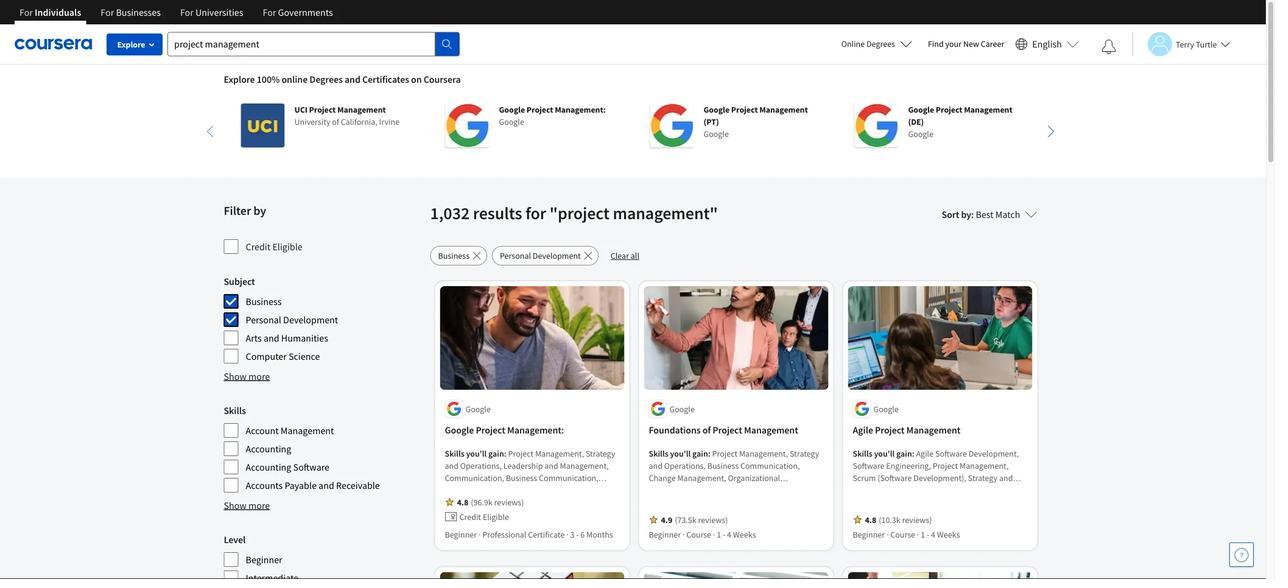 Task type: describe. For each thing, give the bounding box(es) containing it.
(10.3k
[[879, 514, 901, 525]]

skills down google project management:
[[445, 448, 465, 459]]

emotional
[[649, 497, 686, 508]]

clear all
[[611, 250, 640, 261]]

and inside skills group
[[319, 479, 334, 492]]

you'll for google
[[466, 448, 487, 459]]

for businesses
[[101, 6, 161, 18]]

6
[[581, 529, 585, 540]]

development inside the subject group
[[283, 314, 338, 326]]

career
[[981, 38, 1005, 49]]

4 for project
[[727, 529, 731, 540]]

of inside 'link'
[[703, 424, 711, 436]]

banner navigation
[[10, 0, 343, 33]]

level
[[224, 534, 246, 546]]

management for uci project management university of california, irvine
[[337, 104, 386, 115]]

match
[[996, 208, 1020, 220]]

sort
[[942, 208, 959, 220]]

level group
[[224, 532, 423, 579]]

accounts payable and receivable
[[246, 479, 380, 492]]

humanities
[[281, 332, 328, 344]]

by for filter
[[253, 203, 266, 218]]

influencing,
[[733, 497, 775, 508]]

4.9
[[661, 514, 673, 525]]

clear
[[611, 250, 629, 261]]

coursera image
[[15, 34, 92, 54]]

4.8 (10.3k reviews)
[[865, 514, 932, 525]]

new
[[963, 38, 979, 49]]

2 skills you'll gain : from the left
[[649, 448, 712, 459]]

explore button
[[107, 33, 163, 55]]

skills you'll gain : for google
[[445, 448, 508, 459]]

california,
[[341, 116, 378, 127]]

1 - from the left
[[576, 529, 579, 540]]

0 vertical spatial communication,
[[741, 460, 800, 471]]

for for individuals
[[19, 6, 33, 18]]

3
[[570, 529, 575, 540]]

development,
[[649, 484, 699, 495]]

coursera
[[424, 73, 461, 85]]

personal inside button
[[500, 250, 531, 261]]

4.8 for agile
[[865, 514, 877, 525]]

project inside project management, strategy and operations, business communication, change management, organizational development, communication, culture, emotional intelligence, influencing, leadership and management, people management, planning
[[712, 448, 738, 459]]

- for foundations of project management
[[723, 529, 726, 540]]

agile project management
[[853, 424, 961, 436]]

culture,
[[762, 484, 790, 495]]

google project management: link
[[445, 423, 620, 438]]

management: for google project management: google
[[555, 104, 606, 115]]

sort by : best match
[[942, 208, 1020, 220]]

google project management (pt) google
[[704, 104, 808, 139]]

foundations of project management link
[[649, 423, 824, 438]]

filter by
[[224, 203, 266, 218]]

project management, strategy and operations, business communication, change management, organizational development, communication, culture, emotional intelligence, influencing, leadership and management, people management, planning
[[649, 448, 824, 520]]

you'll for agile
[[874, 448, 895, 459]]

What do you want to learn? text field
[[167, 32, 435, 56]]

google project management: google
[[499, 104, 606, 127]]

operations,
[[664, 460, 706, 471]]

universities
[[196, 6, 243, 18]]

business inside project management, strategy and operations, business communication, change management, organizational development, communication, culture, emotional intelligence, influencing, leadership and management, people management, planning
[[708, 460, 739, 471]]

3 · from the left
[[683, 529, 685, 540]]

terry turtle
[[1176, 39, 1217, 50]]

best
[[976, 208, 994, 220]]

skills down agile
[[853, 448, 873, 459]]

agile project management link
[[853, 423, 1028, 438]]

1 for project
[[717, 529, 721, 540]]

your
[[946, 38, 962, 49]]

for for governments
[[263, 6, 276, 18]]

accounting for accounting
[[246, 443, 291, 455]]

4.8 for google
[[457, 497, 468, 508]]

0 vertical spatial eligible
[[272, 241, 303, 253]]

turtle
[[1196, 39, 1217, 50]]

google project management:
[[445, 424, 564, 436]]

2 you'll from the left
[[670, 448, 691, 459]]

(96.9k
[[471, 497, 493, 508]]

management inside skills group
[[281, 425, 334, 437]]

management for agile project management
[[907, 424, 961, 436]]

find your new career link
[[922, 37, 1011, 52]]

(pt)
[[704, 116, 719, 127]]

account management
[[246, 425, 334, 437]]

google project management (de) google
[[908, 104, 1013, 139]]

certificates
[[362, 73, 409, 85]]

individuals
[[35, 6, 81, 18]]

uci project management university of california, irvine
[[294, 104, 400, 127]]

intelligence,
[[687, 497, 731, 508]]

business button
[[430, 246, 487, 266]]

: down the foundations of project management
[[708, 448, 711, 459]]

course for project
[[891, 529, 915, 540]]

4 · from the left
[[713, 529, 715, 540]]

(73.5k
[[675, 514, 697, 525]]

management for google project management (de) google
[[964, 104, 1013, 115]]

: left best
[[972, 208, 974, 220]]

and up change
[[649, 460, 663, 471]]

1,032 results for "project management"
[[430, 203, 718, 224]]

weeks for management
[[937, 529, 960, 540]]

online
[[282, 73, 308, 85]]

people
[[715, 509, 740, 520]]

reviews) for management:
[[494, 497, 524, 508]]

project for google project management:
[[476, 424, 505, 436]]

(de)
[[908, 116, 924, 127]]

reviews) for project
[[698, 514, 728, 525]]

planning
[[792, 509, 824, 520]]

clear all button
[[603, 246, 647, 266]]

subject group
[[224, 274, 423, 364]]

english
[[1033, 38, 1062, 50]]

skills group
[[224, 403, 423, 493]]

online degrees button
[[832, 30, 922, 57]]

explore 100% online degrees and certificates on coursera
[[224, 73, 461, 85]]

terry
[[1176, 39, 1194, 50]]

foundations
[[649, 424, 701, 436]]

1,032
[[430, 203, 470, 224]]

personal development button
[[492, 246, 599, 266]]

project for google project management: google
[[527, 104, 553, 115]]

filter
[[224, 203, 251, 218]]

accounting for accounting software
[[246, 461, 291, 473]]

4.8 (96.9k reviews)
[[457, 497, 524, 508]]

for universities
[[180, 6, 243, 18]]

course for of
[[687, 529, 711, 540]]

beginner inside level group
[[246, 554, 282, 566]]

find
[[928, 38, 944, 49]]

for governments
[[263, 6, 333, 18]]



Task type: locate. For each thing, give the bounding box(es) containing it.
0 horizontal spatial -
[[576, 529, 579, 540]]

1 horizontal spatial 4.8
[[865, 514, 877, 525]]

beginner · course · 1 - 4 weeks down 4.9 (73.5k reviews)
[[649, 529, 756, 540]]

0 vertical spatial of
[[332, 116, 339, 127]]

4.8 left (10.3k
[[865, 514, 877, 525]]

show for computer
[[224, 370, 247, 382]]

2 vertical spatial business
[[708, 460, 739, 471]]

2 horizontal spatial gain
[[897, 448, 912, 459]]

2 more from the top
[[249, 499, 270, 512]]

beginner · professional certificate · 3 - 6 months
[[445, 529, 613, 540]]

personal development down for
[[500, 250, 581, 261]]

· left professional
[[479, 529, 481, 540]]

0 vertical spatial explore
[[117, 39, 145, 50]]

1 horizontal spatial personal development
[[500, 250, 581, 261]]

explore inside dropdown button
[[117, 39, 145, 50]]

business
[[438, 250, 470, 261], [246, 295, 282, 308], [708, 460, 739, 471]]

credit down filter by
[[246, 241, 271, 253]]

1 vertical spatial of
[[703, 424, 711, 436]]

for left businesses
[[101, 6, 114, 18]]

3 for from the left
[[180, 6, 194, 18]]

0 horizontal spatial gain
[[489, 448, 504, 459]]

and left certificates
[[345, 73, 360, 85]]

for left universities
[[180, 6, 194, 18]]

beginner · course · 1 - 4 weeks for project
[[853, 529, 960, 540]]

by right "sort"
[[961, 208, 972, 220]]

4 for from the left
[[263, 6, 276, 18]]

university of california, irvine image
[[241, 104, 285, 147]]

communication, up organizational
[[741, 460, 800, 471]]

6 · from the left
[[917, 529, 919, 540]]

4 down people
[[727, 529, 731, 540]]

1 vertical spatial management:
[[507, 424, 564, 436]]

None search field
[[167, 32, 460, 56]]

0 horizontal spatial explore
[[117, 39, 145, 50]]

by
[[253, 203, 266, 218], [961, 208, 972, 220]]

google image left (de) at top
[[855, 104, 899, 147]]

0 horizontal spatial reviews)
[[494, 497, 524, 508]]

for
[[526, 203, 546, 224]]

management: for google project management:
[[507, 424, 564, 436]]

professional
[[483, 529, 526, 540]]

1 down 4.8 (10.3k reviews)
[[921, 529, 925, 540]]

1 beginner · course · 1 - 4 weeks from the left
[[649, 529, 756, 540]]

1 vertical spatial more
[[249, 499, 270, 512]]

0 vertical spatial show more
[[224, 370, 270, 382]]

management:
[[555, 104, 606, 115], [507, 424, 564, 436]]

1 show more from the top
[[224, 370, 270, 382]]

online degrees
[[841, 38, 895, 49]]

show more down accounts
[[224, 499, 270, 512]]

1 horizontal spatial credit
[[460, 511, 481, 522]]

credit eligible
[[246, 241, 303, 253], [460, 511, 509, 522]]

governments
[[278, 6, 333, 18]]

terry turtle button
[[1132, 32, 1231, 56]]

computer
[[246, 350, 287, 362]]

2 show from the top
[[224, 499, 247, 512]]

1 horizontal spatial 1
[[921, 529, 925, 540]]

1 for from the left
[[19, 6, 33, 18]]

you'll down google project management:
[[466, 448, 487, 459]]

3 you'll from the left
[[874, 448, 895, 459]]

2 horizontal spatial reviews)
[[902, 514, 932, 525]]

accounting software
[[246, 461, 330, 473]]

4.9 (73.5k reviews)
[[661, 514, 728, 525]]

and
[[345, 73, 360, 85], [264, 332, 279, 344], [649, 460, 663, 471], [319, 479, 334, 492], [649, 509, 663, 520]]

2 horizontal spatial google image
[[855, 104, 899, 147]]

project inside uci project management university of california, irvine
[[309, 104, 336, 115]]

show more down computer
[[224, 370, 270, 382]]

1 vertical spatial degrees
[[310, 73, 343, 85]]

- down people
[[723, 529, 726, 540]]

and down software
[[319, 479, 334, 492]]

1 horizontal spatial you'll
[[670, 448, 691, 459]]

development inside button
[[533, 250, 581, 261]]

subject
[[224, 275, 255, 287]]

3 gain from the left
[[897, 448, 912, 459]]

skills up change
[[649, 448, 669, 459]]

project inside google project management: google
[[527, 104, 553, 115]]

2 1 from the left
[[921, 529, 925, 540]]

skills you'll gain : down agile
[[853, 448, 916, 459]]

100%
[[257, 73, 280, 85]]

agile
[[853, 424, 873, 436]]

of right 'university'
[[332, 116, 339, 127]]

1 google image from the left
[[446, 104, 489, 147]]

foundations of project management
[[649, 424, 798, 436]]

0 horizontal spatial personal development
[[246, 314, 338, 326]]

for left the individuals
[[19, 6, 33, 18]]

credit eligible down filter by
[[246, 241, 303, 253]]

gain up operations,
[[693, 448, 708, 459]]

explore down for businesses
[[117, 39, 145, 50]]

1 weeks from the left
[[733, 529, 756, 540]]

development down '1,032 results for "project management"'
[[533, 250, 581, 261]]

4 for management
[[931, 529, 936, 540]]

1 horizontal spatial skills you'll gain :
[[649, 448, 712, 459]]

0 horizontal spatial 4.8
[[457, 497, 468, 508]]

irvine
[[379, 116, 400, 127]]

show more button down accounts
[[224, 498, 270, 513]]

find your new career
[[928, 38, 1005, 49]]

0 horizontal spatial you'll
[[466, 448, 487, 459]]

2 beginner · course · 1 - 4 weeks from the left
[[853, 529, 960, 540]]

1 horizontal spatial credit eligible
[[460, 511, 509, 522]]

business down subject
[[246, 295, 282, 308]]

1 vertical spatial business
[[246, 295, 282, 308]]

show up level at the bottom
[[224, 499, 247, 512]]

personal up arts
[[246, 314, 281, 326]]

beginner · course · 1 - 4 weeks down 4.8 (10.3k reviews)
[[853, 529, 960, 540]]

more for computer science
[[249, 370, 270, 382]]

0 horizontal spatial of
[[332, 116, 339, 127]]

science
[[289, 350, 320, 362]]

google image for (pt)
[[650, 104, 694, 147]]

0 vertical spatial accounting
[[246, 443, 291, 455]]

google image for google
[[446, 104, 489, 147]]

course down 4.9 (73.5k reviews)
[[687, 529, 711, 540]]

1 vertical spatial credit eligible
[[460, 511, 509, 522]]

0 vertical spatial show
[[224, 370, 247, 382]]

0 horizontal spatial personal
[[246, 314, 281, 326]]

1 horizontal spatial business
[[438, 250, 470, 261]]

gain for agile
[[897, 448, 912, 459]]

- for agile project management
[[927, 529, 930, 540]]

gain down agile project management
[[897, 448, 912, 459]]

4.8
[[457, 497, 468, 508], [865, 514, 877, 525]]

skills you'll gain : up operations,
[[649, 448, 712, 459]]

1 horizontal spatial weeks
[[937, 529, 960, 540]]

accounts
[[246, 479, 283, 492]]

management, down influencing,
[[741, 509, 790, 520]]

1 vertical spatial accounting
[[246, 461, 291, 473]]

1 accounting from the top
[[246, 443, 291, 455]]

for
[[19, 6, 33, 18], [101, 6, 114, 18], [180, 6, 194, 18], [263, 6, 276, 18]]

2 weeks from the left
[[937, 529, 960, 540]]

1 horizontal spatial google image
[[650, 104, 694, 147]]

management inside google project management (pt) google
[[760, 104, 808, 115]]

google image
[[446, 104, 489, 147], [650, 104, 694, 147], [855, 104, 899, 147]]

of right foundations at the right bottom
[[703, 424, 711, 436]]

beginner
[[445, 529, 477, 540], [649, 529, 681, 540], [853, 529, 885, 540], [246, 554, 282, 566]]

payable
[[285, 479, 317, 492]]

and inside the subject group
[[264, 332, 279, 344]]

1 horizontal spatial personal
[[500, 250, 531, 261]]

communication,
[[741, 460, 800, 471], [701, 484, 760, 495]]

reviews) right (10.3k
[[902, 514, 932, 525]]

show more for computer science
[[224, 370, 270, 382]]

1 horizontal spatial gain
[[693, 448, 708, 459]]

reviews) for management
[[902, 514, 932, 525]]

google image for (de)
[[855, 104, 899, 147]]

0 vertical spatial more
[[249, 370, 270, 382]]

3 google image from the left
[[855, 104, 899, 147]]

0 horizontal spatial 4
[[727, 529, 731, 540]]

weeks
[[733, 529, 756, 540], [937, 529, 960, 540]]

management"
[[613, 203, 718, 224]]

for individuals
[[19, 6, 81, 18]]

management, down operations,
[[678, 472, 726, 483]]

5 · from the left
[[887, 529, 889, 540]]

0 horizontal spatial 1
[[717, 529, 721, 540]]

show more button down computer
[[224, 369, 270, 384]]

:
[[972, 208, 974, 220], [504, 448, 507, 459], [708, 448, 711, 459], [912, 448, 915, 459]]

3 - from the left
[[927, 529, 930, 540]]

0 vertical spatial personal development
[[500, 250, 581, 261]]

weeks for project
[[733, 529, 756, 540]]

1 horizontal spatial course
[[891, 529, 915, 540]]

reviews)
[[494, 497, 524, 508], [698, 514, 728, 525], [902, 514, 932, 525]]

skills
[[224, 404, 246, 417], [445, 448, 465, 459], [649, 448, 669, 459], [853, 448, 873, 459]]

1 you'll from the left
[[466, 448, 487, 459]]

businesses
[[116, 6, 161, 18]]

0 horizontal spatial skills you'll gain :
[[445, 448, 508, 459]]

development up humanities
[[283, 314, 338, 326]]

2 gain from the left
[[693, 448, 708, 459]]

computer science
[[246, 350, 320, 362]]

course
[[687, 529, 711, 540], [891, 529, 915, 540]]

· left the 3
[[566, 529, 569, 540]]

2 accounting from the top
[[246, 461, 291, 473]]

1 vertical spatial show
[[224, 499, 247, 512]]

1 horizontal spatial beginner · course · 1 - 4 weeks
[[853, 529, 960, 540]]

change
[[649, 472, 676, 483]]

·
[[479, 529, 481, 540], [566, 529, 569, 540], [683, 529, 685, 540], [713, 529, 715, 540], [887, 529, 889, 540], [917, 529, 919, 540]]

management inside uci project management university of california, irvine
[[337, 104, 386, 115]]

1 vertical spatial credit
[[460, 511, 481, 522]]

beginner · course · 1 - 4 weeks for of
[[649, 529, 756, 540]]

0 vertical spatial management:
[[555, 104, 606, 115]]

1 vertical spatial explore
[[224, 73, 255, 85]]

0 horizontal spatial development
[[283, 314, 338, 326]]

project inside google project management (de) google
[[936, 104, 963, 115]]

- down 4.8 (10.3k reviews)
[[927, 529, 930, 540]]

1 horizontal spatial development
[[533, 250, 581, 261]]

show for accounts
[[224, 499, 247, 512]]

and right arts
[[264, 332, 279, 344]]

: down google project management:
[[504, 448, 507, 459]]

show
[[224, 370, 247, 382], [224, 499, 247, 512]]

accounting down account
[[246, 443, 291, 455]]

reviews) right (96.9k
[[494, 497, 524, 508]]

explore
[[117, 39, 145, 50], [224, 73, 255, 85]]

1 show more button from the top
[[224, 369, 270, 384]]

0 vertical spatial show more button
[[224, 369, 270, 384]]

1 vertical spatial show more button
[[224, 498, 270, 513]]

2 google image from the left
[[650, 104, 694, 147]]

business up organizational
[[708, 460, 739, 471]]

1 vertical spatial development
[[283, 314, 338, 326]]

personal development
[[500, 250, 581, 261], [246, 314, 338, 326]]

0 vertical spatial 4.8
[[457, 497, 468, 508]]

show notifications image
[[1102, 40, 1116, 54]]

leadership
[[776, 497, 816, 508]]

2 horizontal spatial business
[[708, 460, 739, 471]]

0 horizontal spatial weeks
[[733, 529, 756, 540]]

gain for google
[[489, 448, 504, 459]]

1 more from the top
[[249, 370, 270, 382]]

online
[[841, 38, 865, 49]]

1 gain from the left
[[489, 448, 504, 459]]

business inside button
[[438, 250, 470, 261]]

certificate
[[528, 529, 565, 540]]

1 horizontal spatial reviews)
[[698, 514, 728, 525]]

results
[[473, 203, 522, 224]]

personal inside the subject group
[[246, 314, 281, 326]]

1 horizontal spatial by
[[961, 208, 972, 220]]

degrees inside dropdown button
[[867, 38, 895, 49]]

0 horizontal spatial course
[[687, 529, 711, 540]]

personal development inside button
[[500, 250, 581, 261]]

0 vertical spatial credit eligible
[[246, 241, 303, 253]]

more
[[249, 370, 270, 382], [249, 499, 270, 512]]

project for agile project management
[[875, 424, 905, 436]]

months
[[587, 529, 613, 540]]

all
[[631, 250, 640, 261]]

2 show more button from the top
[[224, 498, 270, 513]]

organizational
[[728, 472, 780, 483]]

business inside the subject group
[[246, 295, 282, 308]]

2 show more from the top
[[224, 499, 270, 512]]

management for google project management (pt) google
[[760, 104, 808, 115]]

1 horizontal spatial degrees
[[867, 38, 895, 49]]

on
[[411, 73, 422, 85]]

1 for management
[[921, 529, 925, 540]]

2 course from the left
[[891, 529, 915, 540]]

account
[[246, 425, 279, 437]]

skills you'll gain : down google project management:
[[445, 448, 508, 459]]

4.8 left (96.9k
[[457, 497, 468, 508]]

0 horizontal spatial credit eligible
[[246, 241, 303, 253]]

accounting up accounts
[[246, 461, 291, 473]]

strategy
[[790, 448, 819, 459]]

management,
[[739, 448, 788, 459], [678, 472, 726, 483], [664, 509, 713, 520], [741, 509, 790, 520]]

1 horizontal spatial 4
[[931, 529, 936, 540]]

of
[[332, 116, 339, 127], [703, 424, 711, 436]]

1
[[717, 529, 721, 540], [921, 529, 925, 540]]

0 horizontal spatial google image
[[446, 104, 489, 147]]

university
[[294, 116, 330, 127]]

1 skills you'll gain : from the left
[[445, 448, 508, 459]]

1 vertical spatial personal development
[[246, 314, 338, 326]]

1 vertical spatial eligible
[[483, 511, 509, 522]]

google image left (pt)
[[650, 104, 694, 147]]

4 down 4.8 (10.3k reviews)
[[931, 529, 936, 540]]

· down people
[[713, 529, 715, 540]]

show more button for accounts
[[224, 498, 270, 513]]

1 horizontal spatial -
[[723, 529, 726, 540]]

explore for explore 100% online degrees and certificates on coursera
[[224, 73, 255, 85]]

by right filter
[[253, 203, 266, 218]]

google image down coursera
[[446, 104, 489, 147]]

2 4 from the left
[[931, 529, 936, 540]]

you'll down agile project management
[[874, 448, 895, 459]]

· down 4.8 (10.3k reviews)
[[917, 529, 919, 540]]

explore left 100%
[[224, 73, 255, 85]]

for left governments on the top
[[263, 6, 276, 18]]

1 horizontal spatial explore
[[224, 73, 255, 85]]

help center image
[[1235, 548, 1249, 562]]

for for businesses
[[101, 6, 114, 18]]

project for uci project management university of california, irvine
[[309, 104, 336, 115]]

1 vertical spatial communication,
[[701, 484, 760, 495]]

"project
[[550, 203, 610, 224]]

skills you'll gain :
[[445, 448, 508, 459], [649, 448, 712, 459], [853, 448, 916, 459]]

1 horizontal spatial eligible
[[483, 511, 509, 522]]

project for google project management (pt) google
[[731, 104, 758, 115]]

show down computer
[[224, 370, 247, 382]]

more for accounts payable and receivable
[[249, 499, 270, 512]]

0 vertical spatial development
[[533, 250, 581, 261]]

0 horizontal spatial degrees
[[310, 73, 343, 85]]

show more button for computer
[[224, 369, 270, 384]]

0 horizontal spatial beginner · course · 1 - 4 weeks
[[649, 529, 756, 540]]

1 vertical spatial show more
[[224, 499, 270, 512]]

you'll up operations,
[[670, 448, 691, 459]]

1 horizontal spatial of
[[703, 424, 711, 436]]

project inside 'link'
[[713, 424, 742, 436]]

2 horizontal spatial you'll
[[874, 448, 895, 459]]

1 course from the left
[[687, 529, 711, 540]]

2 - from the left
[[723, 529, 726, 540]]

0 horizontal spatial credit
[[246, 241, 271, 253]]

· down (73.5k
[[683, 529, 685, 540]]

credit
[[246, 241, 271, 253], [460, 511, 481, 522]]

management, up organizational
[[739, 448, 788, 459]]

management inside 'link'
[[744, 424, 798, 436]]

personal down results
[[500, 250, 531, 261]]

skills you'll gain : for agile
[[853, 448, 916, 459]]

2 · from the left
[[566, 529, 569, 540]]

software
[[293, 461, 330, 473]]

gain down google project management:
[[489, 448, 504, 459]]

personal development up arts and humanities
[[246, 314, 338, 326]]

degrees
[[867, 38, 895, 49], [310, 73, 343, 85]]

0 vertical spatial credit
[[246, 241, 271, 253]]

- left 6
[[576, 529, 579, 540]]

0 horizontal spatial by
[[253, 203, 266, 218]]

explore for explore
[[117, 39, 145, 50]]

: down agile project management
[[912, 448, 915, 459]]

management, down 'intelligence,'
[[664, 509, 713, 520]]

1 1 from the left
[[717, 529, 721, 540]]

credit eligible down (96.9k
[[460, 511, 509, 522]]

2 horizontal spatial -
[[927, 529, 930, 540]]

credit down (96.9k
[[460, 511, 481, 522]]

arts
[[246, 332, 262, 344]]

0 vertical spatial business
[[438, 250, 470, 261]]

3 skills you'll gain : from the left
[[853, 448, 916, 459]]

0 vertical spatial degrees
[[867, 38, 895, 49]]

reviews) down 'intelligence,'
[[698, 514, 728, 525]]

management inside google project management (de) google
[[964, 104, 1013, 115]]

more down computer
[[249, 370, 270, 382]]

1 vertical spatial 4.8
[[865, 514, 877, 525]]

by for sort
[[961, 208, 972, 220]]

and down emotional at the bottom right of page
[[649, 509, 663, 520]]

for for universities
[[180, 6, 194, 18]]

receivable
[[336, 479, 380, 492]]

arts and humanities
[[246, 332, 328, 344]]

project
[[309, 104, 336, 115], [527, 104, 553, 115], [731, 104, 758, 115], [936, 104, 963, 115], [476, 424, 505, 436], [713, 424, 742, 436], [875, 424, 905, 436], [712, 448, 738, 459]]

show more for accounts payable and receivable
[[224, 499, 270, 512]]

skills up account
[[224, 404, 246, 417]]

project inside google project management (pt) google
[[731, 104, 758, 115]]

project for google project management (de) google
[[936, 104, 963, 115]]

1 show from the top
[[224, 370, 247, 382]]

google
[[499, 104, 525, 115], [704, 104, 730, 115], [908, 104, 934, 115], [499, 116, 524, 127], [704, 129, 729, 139], [908, 129, 934, 139], [466, 403, 491, 414], [670, 403, 695, 414], [874, 403, 899, 414], [445, 424, 474, 436]]

0 vertical spatial personal
[[500, 250, 531, 261]]

skills inside group
[[224, 404, 246, 417]]

communication, up people
[[701, 484, 760, 495]]

of inside uci project management university of california, irvine
[[332, 116, 339, 127]]

personal development inside the subject group
[[246, 314, 338, 326]]

0 horizontal spatial business
[[246, 295, 282, 308]]

1 vertical spatial personal
[[246, 314, 281, 326]]

business down 1,032
[[438, 250, 470, 261]]

1 4 from the left
[[727, 529, 731, 540]]

management: inside google project management: google
[[555, 104, 606, 115]]

1 · from the left
[[479, 529, 481, 540]]

more down accounts
[[249, 499, 270, 512]]

· down (10.3k
[[887, 529, 889, 540]]

course down 4.8 (10.3k reviews)
[[891, 529, 915, 540]]

2 horizontal spatial skills you'll gain :
[[853, 448, 916, 459]]

2 for from the left
[[101, 6, 114, 18]]

1 down people
[[717, 529, 721, 540]]

0 horizontal spatial eligible
[[272, 241, 303, 253]]



Task type: vqa. For each thing, say whether or not it's contained in the screenshot.
people
yes



